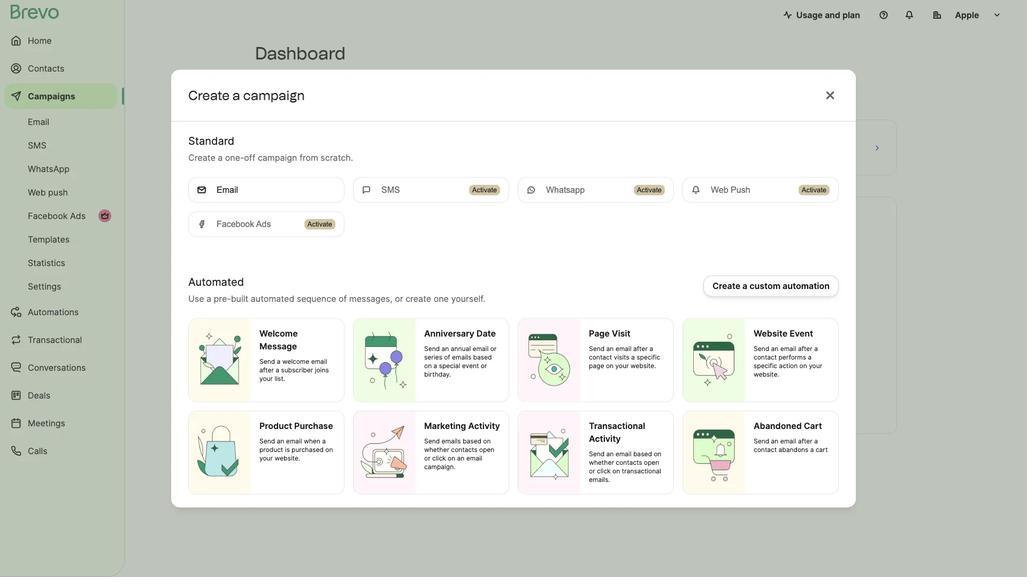 Task type: vqa. For each thing, say whether or not it's contained in the screenshot.


Task type: describe. For each thing, give the bounding box(es) containing it.
marketing_activity_title image
[[354, 412, 416, 495]]

cart
[[816, 446, 828, 454]]

click inside send an email based on whether contacts open or click on transactional emails.
[[597, 468, 611, 475]]

emails.
[[589, 476, 610, 484]]

welcome image
[[189, 319, 251, 402]]

apple
[[955, 10, 979, 20]]

open inside "send emails based on whether contacts open or click on an email campaign."
[[479, 446, 494, 454]]

abandoned
[[754, 421, 802, 432]]

anniversary date image
[[354, 319, 416, 402]]

contacts inside send an email based on whether contacts open or click on transactional emails.
[[616, 459, 642, 467]]

send for page visit
[[589, 345, 605, 353]]

welcome message
[[259, 329, 298, 352]]

whether inside send an email based on whether contacts open or click on transactional emails.
[[589, 459, 614, 467]]

event
[[790, 329, 813, 339]]

performs
[[779, 354, 806, 361]]

a inside automated use a pre-built automated sequence of messages, or create one yourself.
[[207, 294, 211, 304]]

email inside the send an email after a contact performs a specific action on your website.
[[780, 345, 796, 353]]

0 horizontal spatial ads
[[70, 211, 86, 221]]

web for web push
[[711, 185, 728, 195]]

or inside automated use a pre-built automated sequence of messages, or create one yourself.
[[395, 294, 403, 304]]

or right event
[[481, 362, 487, 370]]

activate for web push
[[802, 186, 827, 194]]

a inside send an email when a product is purchased on your website.
[[322, 438, 326, 445]]

automated use a pre-built automated sequence of messages, or create one yourself.
[[188, 276, 485, 304]]

facebook ads inside facebook ads link
[[28, 211, 86, 221]]

the
[[601, 396, 614, 407]]

deals link
[[4, 383, 118, 409]]

website event image
[[683, 319, 745, 402]]

email button
[[188, 177, 345, 203]]

usage and plan button
[[775, 4, 869, 26]]

abandons
[[779, 446, 809, 454]]

contacts link
[[4, 56, 118, 81]]

list.
[[275, 375, 285, 383]]

click inside "send emails based on whether contacts open or click on an email campaign."
[[432, 455, 446, 462]]

on up transactional
[[654, 450, 661, 458]]

action
[[779, 362, 798, 370]]

of inside automated use a pre-built automated sequence of messages, or create one yourself.
[[339, 294, 347, 304]]

email inside send an email after a contact visits a specific page on your website.
[[616, 345, 632, 353]]

welcome
[[259, 329, 298, 339]]

activity for marketing activity
[[468, 421, 500, 432]]

after for website event
[[798, 345, 812, 353]]

recalculate now button
[[259, 77, 336, 94]]

activate for sms
[[472, 186, 497, 194]]

automation
[[783, 281, 830, 292]]

contact for abandoned
[[754, 446, 777, 454]]

or inside send an email based on whether contacts open or click on transactional emails.
[[589, 468, 595, 475]]

from
[[300, 153, 318, 163]]

right
[[632, 396, 651, 407]]

standard
[[188, 134, 234, 147]]

recalculate now
[[264, 80, 332, 91]]

usage
[[796, 10, 823, 20]]

or down "date"
[[490, 345, 497, 353]]

email inside 'link'
[[28, 117, 49, 127]]

not
[[524, 369, 541, 382]]

usage and plan
[[796, 10, 860, 20]]

0 horizontal spatial sms
[[28, 140, 46, 151]]

off
[[244, 153, 255, 163]]

calls link
[[4, 439, 118, 464]]

is
[[285, 446, 290, 454]]

visit
[[612, 329, 630, 339]]

website. for page visit
[[631, 362, 656, 370]]

"create
[[506, 396, 536, 407]]

abandoned cart image
[[683, 412, 745, 495]]

page visit
[[589, 329, 630, 339]]

send an email after a contact performs a specific action on your website.
[[754, 345, 822, 378]]

pre-
[[214, 294, 231, 304]]

1 horizontal spatial sms
[[381, 185, 400, 195]]

website. for website event
[[754, 371, 779, 378]]

web push
[[711, 185, 750, 195]]

open inside send an email based on whether contacts open or click on transactional emails.
[[644, 459, 659, 467]]

yourself.
[[451, 294, 485, 304]]

now
[[314, 80, 332, 91]]

send an email after a contact visits a specific page on your website.
[[589, 345, 660, 370]]

contact for page
[[589, 354, 612, 361]]

special
[[439, 362, 460, 370]]

series
[[424, 354, 442, 361]]

your inside send an email after a contact visits a specific page on your website.
[[615, 362, 629, 370]]

statistics link
[[4, 252, 118, 274]]

create a campaign
[[188, 88, 305, 103]]

create a custom automation button
[[704, 276, 839, 297]]

send emails based on whether contacts open or click on an email campaign.
[[424, 438, 494, 471]]

campaign"
[[546, 396, 589, 407]]

birthday.
[[424, 371, 451, 378]]

sms link
[[4, 135, 118, 156]]

create a custom automation
[[713, 281, 830, 292]]

purchase
[[294, 421, 333, 432]]

transactional for transactional activity
[[589, 421, 645, 432]]

plan
[[842, 10, 860, 20]]

welcome
[[282, 358, 309, 366]]

marketing activity
[[424, 421, 500, 432]]

meetings
[[28, 418, 65, 429]]

one
[[434, 294, 449, 304]]

1
[[264, 151, 270, 167]]

after for abandoned cart
[[798, 438, 812, 445]]

send for transactional activity
[[589, 450, 605, 458]]

campaigns link
[[4, 83, 118, 109]]

automations
[[28, 307, 79, 317]]

recalculate
[[264, 80, 312, 91]]

home link
[[4, 28, 118, 53]]

based inside send an annual email or series of emails based on a special event or birthday.
[[473, 354, 492, 361]]

campaign for you
[[608, 369, 659, 382]]

and
[[825, 10, 840, 20]]

website event
[[754, 329, 813, 339]]

have
[[497, 369, 522, 382]]

specific for website event
[[754, 362, 777, 370]]

on left transactional
[[613, 468, 620, 475]]

sequence
[[297, 294, 336, 304]]

activate for facebook ads
[[307, 220, 332, 228]]

created
[[544, 369, 584, 382]]

click
[[471, 396, 491, 407]]

send an annual email or series of emails based on a special event or birthday.
[[424, 345, 497, 378]]

specific for page visit
[[637, 354, 660, 361]]

visits
[[614, 354, 629, 361]]

email inside button
[[217, 185, 238, 195]]

whatsapp link
[[4, 158, 118, 180]]

facebook ads link
[[4, 205, 118, 227]]

1 horizontal spatial ads
[[256, 219, 271, 229]]

email inside send an email based on whether contacts open or click on transactional emails.
[[616, 450, 632, 458]]

send a welcome email after a subscriber joins your list.
[[259, 358, 329, 383]]

campaign for standard
[[258, 153, 297, 163]]

1 horizontal spatial facebook ads
[[217, 219, 271, 229]]

an for page
[[606, 345, 614, 353]]

on inside send an annual email or series of emails based on a special event or birthday.
[[424, 362, 432, 370]]

website. inside send an email when a product is purchased on your website.
[[275, 455, 300, 462]]

scratch.
[[321, 153, 353, 163]]

date
[[477, 329, 496, 339]]

your inside the send an email after a contact performs a specific action on your website.
[[809, 362, 822, 370]]

home
[[28, 35, 52, 46]]

automations link
[[4, 300, 118, 325]]

send for anniversary date
[[424, 345, 440, 353]]

based inside "send emails based on whether contacts open or click on an email campaign."
[[463, 438, 481, 445]]

calls
[[28, 446, 47, 457]]



Task type: locate. For each thing, give the bounding box(es) containing it.
0 vertical spatial based
[[473, 354, 492, 361]]

0 horizontal spatial transactional
[[28, 335, 82, 345]]

meetings link
[[4, 411, 118, 437]]

0 vertical spatial emails
[[452, 354, 471, 361]]

0 horizontal spatial click
[[432, 455, 446, 462]]

send down marketing
[[424, 438, 440, 445]]

your inside send a welcome email after a subscriber joins your list.
[[259, 375, 273, 383]]

facebook
[[28, 211, 68, 221], [217, 219, 254, 229]]

deals
[[28, 391, 50, 401]]

based inside send an email based on whether contacts open or click on transactional emails.
[[633, 450, 652, 458]]

contact for website
[[754, 354, 777, 361]]

facebook down web push
[[28, 211, 68, 221]]

an inside send an email after a contact abandons a cart
[[771, 438, 779, 445]]

0 horizontal spatial specific
[[637, 354, 660, 361]]

click
[[432, 455, 446, 462], [597, 468, 611, 475]]

or up emails.
[[589, 468, 595, 475]]

page
[[589, 362, 604, 370]]

of up special
[[444, 354, 450, 361]]

website. inside the send an email after a contact performs a specific action on your website.
[[754, 371, 779, 378]]

1 horizontal spatial facebook
[[217, 219, 254, 229]]

contacts inside "send emails based on whether contacts open or click on an email campaign."
[[451, 446, 477, 454]]

after for page visit
[[633, 345, 648, 353]]

whether up campaign.
[[424, 446, 449, 454]]

0 vertical spatial transactional
[[28, 335, 82, 345]]

whether inside "send emails based on whether contacts open or click on an email campaign."
[[424, 446, 449, 454]]

on right click
[[493, 396, 503, 407]]

facebook ads down 'email' button
[[217, 219, 271, 229]]

email up joins
[[311, 358, 327, 366]]

corner.
[[653, 396, 681, 407]]

an up series
[[442, 345, 449, 353]]

an for anniversary
[[442, 345, 449, 353]]

email down marketing activity
[[466, 455, 482, 462]]

contact inside the send an email after a contact performs a specific action on your website.
[[754, 354, 777, 361]]

a inside standard create a one-off campaign from scratch.
[[218, 153, 223, 163]]

on
[[424, 362, 432, 370], [606, 362, 614, 370], [800, 362, 807, 370], [493, 396, 503, 407], [483, 438, 491, 445], [325, 446, 333, 454], [654, 450, 661, 458], [448, 455, 455, 462], [613, 468, 620, 475]]

on down series
[[424, 362, 432, 370]]

of right sequence
[[339, 294, 347, 304]]

templates
[[28, 234, 70, 245]]

0 vertical spatial website.
[[631, 362, 656, 370]]

web
[[711, 185, 728, 195], [28, 187, 46, 198]]

facebook ads down push
[[28, 211, 86, 221]]

when
[[304, 438, 320, 445]]

0 horizontal spatial facebook ads
[[28, 211, 86, 221]]

send inside send an email when a product is purchased on your website.
[[259, 438, 275, 445]]

an for transactional
[[606, 450, 614, 458]]

0 horizontal spatial email
[[28, 117, 49, 127]]

2 vertical spatial create
[[713, 281, 740, 292]]

contact inside send an email after a contact abandons a cart
[[754, 446, 777, 454]]

your right action
[[809, 362, 822, 370]]

ads left left___rvooi icon
[[70, 211, 86, 221]]

create
[[406, 294, 431, 304]]

emails inside "send emails based on whether contacts open or click on an email campaign."
[[442, 438, 461, 445]]

send for marketing activity
[[424, 438, 440, 445]]

contact down website on the bottom of page
[[754, 354, 777, 361]]

create up standard on the top of page
[[188, 88, 230, 103]]

activate for whatsapp
[[637, 186, 662, 194]]

a inside button
[[743, 281, 747, 292]]

website. down is
[[275, 455, 300, 462]]

after inside the send an email after a contact performs a specific action on your website.
[[798, 345, 812, 353]]

2 horizontal spatial website.
[[754, 371, 779, 378]]

create for create a custom automation
[[713, 281, 740, 292]]

send inside send an email based on whether contacts open or click on transactional emails.
[[589, 450, 605, 458]]

send up series
[[424, 345, 440, 353]]

web for web push
[[28, 187, 46, 198]]

settings link
[[4, 276, 118, 297]]

1 vertical spatial sms
[[381, 185, 400, 195]]

1 vertical spatial email
[[217, 185, 238, 195]]

1 vertical spatial transactional
[[589, 421, 645, 432]]

click up campaign.
[[432, 455, 446, 462]]

contact inside send an email after a contact visits a specific page on your website.
[[589, 354, 612, 361]]

1 horizontal spatial website.
[[631, 362, 656, 370]]

an down website on the bottom of page
[[771, 345, 779, 353]]

an inside send an email when a product is purchased on your website.
[[277, 438, 284, 445]]

product
[[259, 446, 283, 454]]

ads down 'email' button
[[256, 219, 271, 229]]

send for website event
[[754, 345, 769, 353]]

after inside send an email after a contact visits a specific page on your website.
[[633, 345, 648, 353]]

email inside "send emails based on whether contacts open or click on an email campaign."
[[466, 455, 482, 462]]

push
[[48, 187, 68, 198]]

1 vertical spatial website.
[[754, 371, 779, 378]]

1 horizontal spatial web
[[711, 185, 728, 195]]

your left list. in the left bottom of the page
[[259, 375, 273, 383]]

send inside send an email after a contact abandons a cart
[[754, 438, 769, 445]]

send an email after a contact abandons a cart
[[754, 438, 828, 454]]

an inside send an email after a contact visits a specific page on your website.
[[606, 345, 614, 353]]

0 vertical spatial open
[[479, 446, 494, 454]]

1 horizontal spatial specific
[[754, 362, 777, 370]]

0 vertical spatial email
[[28, 117, 49, 127]]

0 vertical spatial contacts
[[451, 446, 477, 454]]

an inside "send emails based on whether contacts open or click on an email campaign."
[[457, 455, 465, 462]]

activate button
[[469, 185, 500, 196], [634, 185, 665, 196], [799, 185, 830, 196], [469, 185, 500, 196], [634, 185, 665, 196], [799, 185, 830, 196], [304, 219, 335, 230], [304, 219, 335, 230]]

website. inside send an email after a contact visits a specific page on your website.
[[631, 362, 656, 370]]

specific
[[637, 354, 660, 361], [754, 362, 777, 370]]

0 vertical spatial sms
[[28, 140, 46, 151]]

an up 'product' at bottom
[[277, 438, 284, 445]]

send for welcome message
[[259, 358, 275, 366]]

left___rvooi image
[[101, 212, 109, 220]]

email inside send an annual email or series of emails based on a special event or birthday.
[[473, 345, 489, 353]]

cart
[[804, 421, 822, 432]]

0 vertical spatial create
[[188, 88, 230, 103]]

on down performs
[[800, 362, 807, 370]]

transactional down top
[[589, 421, 645, 432]]

subscriber
[[281, 366, 313, 374]]

an for abandoned
[[771, 438, 779, 445]]

create inside button
[[713, 281, 740, 292]]

anniversary date
[[424, 329, 496, 339]]

1 vertical spatial contacts
[[616, 459, 642, 467]]

your down visits
[[615, 362, 629, 370]]

your down 'product' at bottom
[[259, 455, 273, 462]]

send inside send an email after a contact visits a specific page on your website.
[[589, 345, 605, 353]]

email up is
[[286, 438, 302, 445]]

2 vertical spatial website.
[[275, 455, 300, 462]]

specific inside send an email after a contact visits a specific page on your website.
[[637, 354, 660, 361]]

1 horizontal spatial contacts
[[616, 459, 642, 467]]

send for abandoned cart
[[754, 438, 769, 445]]

send down the abandoned
[[754, 438, 769, 445]]

1 horizontal spatial activity
[[589, 434, 621, 445]]

campaign down visits
[[608, 369, 659, 382]]

create down standard on the top of page
[[188, 153, 215, 163]]

on right purchased
[[325, 446, 333, 454]]

whatsapp
[[546, 185, 585, 195]]

email up visits
[[616, 345, 632, 353]]

0 horizontal spatial web
[[28, 187, 46, 198]]

email down campaigns
[[28, 117, 49, 127]]

1 vertical spatial open
[[644, 459, 659, 467]]

transactional activity
[[589, 421, 645, 445]]

an inside send an annual email or series of emails based on a special event or birthday.
[[442, 345, 449, 353]]

0 vertical spatial click
[[432, 455, 446, 462]]

abandoned cart
[[754, 421, 822, 432]]

or inside "send emails based on whether contacts open or click on an email campaign."
[[424, 455, 430, 462]]

of
[[339, 294, 347, 304], [444, 354, 450, 361]]

based up event
[[473, 354, 492, 361]]

send inside send a welcome email after a subscriber joins your list.
[[259, 358, 275, 366]]

emails inside send an annual email or series of emails based on a special event or birthday.
[[452, 354, 471, 361]]

email inside send a welcome email after a subscriber joins your list.
[[311, 358, 327, 366]]

0 horizontal spatial open
[[479, 446, 494, 454]]

contact down the abandoned
[[754, 446, 777, 454]]

email inside send an email when a product is purchased on your website.
[[286, 438, 302, 445]]

2 vertical spatial campaign
[[608, 369, 659, 382]]

create for create a campaign
[[188, 88, 230, 103]]

activity down click
[[468, 421, 500, 432]]

after inside send an email after a contact abandons a cart
[[798, 438, 812, 445]]

transactional down automations at the left bottom
[[28, 335, 82, 345]]

an for product
[[277, 438, 284, 445]]

on inside send an email when a product is purchased on your website.
[[325, 446, 333, 454]]

contact up page
[[589, 354, 612, 361]]

standard create a one-off campaign from scratch.
[[188, 134, 353, 163]]

or up campaign.
[[424, 455, 430, 462]]

activate
[[472, 186, 497, 194], [637, 186, 662, 194], [802, 186, 827, 194], [307, 220, 332, 228]]

your inside send an email when a product is purchased on your website.
[[259, 455, 273, 462]]

messages,
[[349, 294, 392, 304]]

create inside standard create a one-off campaign from scratch.
[[188, 153, 215, 163]]

send inside the send an email after a contact performs a specific action on your website.
[[754, 345, 769, 353]]

email link
[[4, 111, 118, 133]]

built
[[231, 294, 248, 304]]

templates link
[[4, 229, 118, 250]]

0 vertical spatial of
[[339, 294, 347, 304]]

emails down annual
[[452, 354, 471, 361]]

campaign inside standard create a one-off campaign from scratch.
[[258, 153, 297, 163]]

email up performs
[[780, 345, 796, 353]]

1 vertical spatial specific
[[754, 362, 777, 370]]

email down transactional activity
[[616, 450, 632, 458]]

1 vertical spatial create
[[188, 153, 215, 163]]

email down one-
[[217, 185, 238, 195]]

0 horizontal spatial whether
[[424, 446, 449, 454]]

facebook inside facebook ads link
[[28, 211, 68, 221]]

2 vertical spatial based
[[633, 450, 652, 458]]

contacts down marketing activity
[[451, 446, 477, 454]]

send down message
[[259, 358, 275, 366]]

whatsapp
[[28, 164, 70, 174]]

0 vertical spatial activity
[[468, 421, 500, 432]]

an for website
[[771, 345, 779, 353]]

push
[[731, 185, 750, 195]]

create left custom in the right of the page
[[713, 281, 740, 292]]

send for product purchase
[[259, 438, 275, 445]]

1 horizontal spatial click
[[597, 468, 611, 475]]

0 vertical spatial whether
[[424, 446, 449, 454]]

send up 'product' at bottom
[[259, 438, 275, 445]]

statistics
[[28, 258, 65, 268]]

or left create
[[395, 294, 403, 304]]

marketing
[[424, 421, 466, 432]]

website. left yet
[[631, 362, 656, 370]]

page visit image
[[518, 319, 580, 402]]

send down page
[[589, 345, 605, 353]]

1 horizontal spatial whether
[[589, 459, 614, 467]]

an down marketing activity
[[457, 455, 465, 462]]

conversations link
[[4, 355, 118, 381]]

1 vertical spatial campaign
[[258, 153, 297, 163]]

activity up send an email based on whether contacts open or click on transactional emails.
[[589, 434, 621, 445]]

open up transactional
[[644, 459, 659, 467]]

campaign right off
[[258, 153, 297, 163]]

email down "date"
[[473, 345, 489, 353]]

1 horizontal spatial transactional
[[589, 421, 645, 432]]

a inside send an annual email or series of emails based on a special event or birthday.
[[434, 362, 437, 370]]

open
[[479, 446, 494, 454], [644, 459, 659, 467]]

you
[[475, 369, 494, 382]]

joins
[[315, 366, 329, 374]]

whether up emails.
[[589, 459, 614, 467]]

based up transactional
[[633, 450, 652, 458]]

0 horizontal spatial website.
[[275, 455, 300, 462]]

transactional link
[[4, 327, 118, 353]]

click up emails.
[[597, 468, 611, 475]]

send down website on the bottom of page
[[754, 345, 769, 353]]

1 horizontal spatial of
[[444, 354, 450, 361]]

campaign down dashboard
[[243, 88, 305, 103]]

0 vertical spatial specific
[[637, 354, 660, 361]]

1 vertical spatial whether
[[589, 459, 614, 467]]

specific inside the send an email after a contact performs a specific action on your website.
[[754, 362, 777, 370]]

one-
[[225, 153, 244, 163]]

website
[[754, 329, 788, 339]]

send inside "send emails based on whether contacts open or click on an email campaign."
[[424, 438, 440, 445]]

1 vertical spatial of
[[444, 354, 450, 361]]

after inside send a welcome email after a subscriber joins your list.
[[259, 366, 274, 374]]

transactional for transactional
[[28, 335, 82, 345]]

0 vertical spatial campaign
[[243, 88, 305, 103]]

custom
[[750, 281, 781, 292]]

you have not created any campaign yet
[[475, 369, 678, 382]]

activity inside transactional activity
[[589, 434, 621, 445]]

0 horizontal spatial contacts
[[451, 446, 477, 454]]

facebook down 'email' button
[[217, 219, 254, 229]]

open down marketing activity
[[479, 446, 494, 454]]

1 horizontal spatial email
[[217, 185, 238, 195]]

on inside the send an email after a contact performs a specific action on your website.
[[800, 362, 807, 370]]

settings
[[28, 281, 61, 292]]

an down transactional activity
[[606, 450, 614, 458]]

contacts
[[28, 63, 64, 74]]

specific left action
[[754, 362, 777, 370]]

of inside send an annual email or series of emails based on a special event or birthday.
[[444, 354, 450, 361]]

contacts up transactional
[[616, 459, 642, 467]]

transactional activity image
[[518, 412, 580, 495]]

web push link
[[4, 182, 118, 203]]

product purchase image
[[189, 412, 251, 495]]

based down marketing activity
[[463, 438, 481, 445]]

1 vertical spatial based
[[463, 438, 481, 445]]

email inside send an email after a contact abandons a cart
[[780, 438, 796, 445]]

contacts
[[451, 446, 477, 454], [616, 459, 642, 467]]

after
[[633, 345, 648, 353], [798, 345, 812, 353], [259, 366, 274, 374], [798, 438, 812, 445]]

purchased
[[292, 446, 324, 454]]

web push
[[28, 187, 68, 198]]

annual
[[451, 345, 471, 353]]

activity for transactional activity
[[589, 434, 621, 445]]

0 horizontal spatial activity
[[468, 421, 500, 432]]

on up campaign.
[[448, 455, 455, 462]]

specific right visits
[[637, 354, 660, 361]]

create
[[188, 88, 230, 103], [188, 153, 215, 163], [713, 281, 740, 292]]

contact
[[589, 354, 612, 361], [754, 354, 777, 361], [754, 446, 777, 454]]

email
[[473, 345, 489, 353], [616, 345, 632, 353], [780, 345, 796, 353], [311, 358, 327, 366], [286, 438, 302, 445], [780, 438, 796, 445], [616, 450, 632, 458], [466, 455, 482, 462]]

facebook ads
[[28, 211, 86, 221], [217, 219, 271, 229]]

on down marketing activity
[[483, 438, 491, 445]]

an inside the send an email after a contact performs a specific action on your website.
[[771, 345, 779, 353]]

send up emails.
[[589, 450, 605, 458]]

an
[[442, 345, 449, 353], [606, 345, 614, 353], [771, 345, 779, 353], [277, 438, 284, 445], [771, 438, 779, 445], [606, 450, 614, 458], [457, 455, 465, 462]]

1 vertical spatial click
[[597, 468, 611, 475]]

on right page
[[606, 362, 614, 370]]

anniversary
[[424, 329, 474, 339]]

send inside send an annual email or series of emails based on a special event or birthday.
[[424, 345, 440, 353]]

yet
[[661, 369, 678, 382]]

1 vertical spatial activity
[[589, 434, 621, 445]]

on inside send an email after a contact visits a specific page on your website.
[[606, 362, 614, 370]]

an down page visit
[[606, 345, 614, 353]]

0 horizontal spatial of
[[339, 294, 347, 304]]

an inside send an email based on whether contacts open or click on transactional emails.
[[606, 450, 614, 458]]

1 button
[[255, 120, 403, 176]]

event
[[462, 362, 479, 370]]

message
[[259, 342, 297, 352]]

website. down action
[[754, 371, 779, 378]]

1 horizontal spatial open
[[644, 459, 659, 467]]

1 vertical spatial emails
[[442, 438, 461, 445]]

any
[[586, 369, 605, 382]]

email up abandons
[[780, 438, 796, 445]]

sms
[[28, 140, 46, 151], [381, 185, 400, 195]]

emails down marketing
[[442, 438, 461, 445]]

0 horizontal spatial facebook
[[28, 211, 68, 221]]

an down the abandoned
[[771, 438, 779, 445]]



